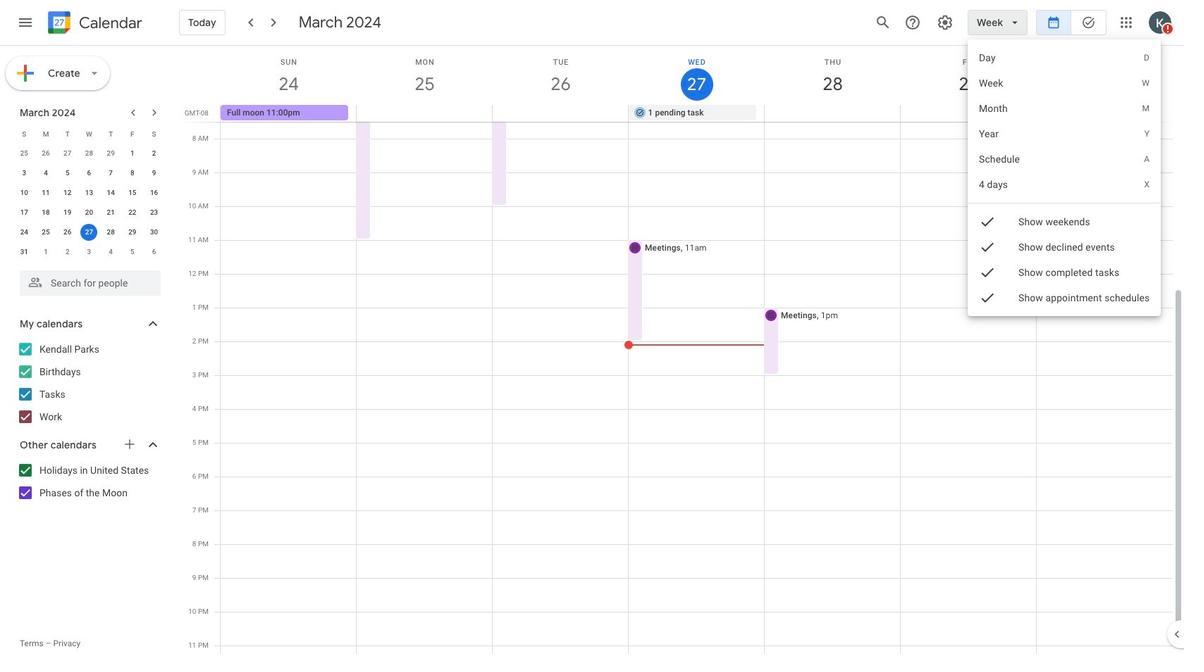 Task type: describe. For each thing, give the bounding box(es) containing it.
12 element
[[59, 185, 76, 202]]

4 menu item from the top
[[968, 121, 1161, 147]]

6 element
[[81, 165, 98, 182]]

11 element
[[37, 185, 54, 202]]

april 2 element
[[59, 244, 76, 261]]

22 element
[[124, 204, 141, 221]]

25 element
[[37, 224, 54, 241]]

2 menu item from the top
[[968, 70, 1161, 96]]

19 element
[[59, 204, 76, 221]]

settings menu image
[[937, 14, 954, 31]]

calendar element
[[45, 8, 142, 39]]

other calendars list
[[3, 460, 175, 505]]

30 element
[[146, 224, 163, 241]]

3 menu item from the top
[[968, 96, 1161, 121]]

3 element
[[16, 165, 33, 182]]

april 6 element
[[146, 244, 163, 261]]

5 element
[[59, 165, 76, 182]]

16 element
[[146, 185, 163, 202]]

2 checkbox item from the top
[[968, 235, 1161, 260]]

3 checkbox item from the top
[[968, 260, 1161, 285]]

Search for people text field
[[28, 271, 152, 296]]

28 element
[[102, 224, 119, 241]]

4 element
[[37, 165, 54, 182]]

1 element
[[124, 145, 141, 162]]

9 element
[[146, 165, 163, 182]]

february 26 element
[[37, 145, 54, 162]]

main drawer image
[[17, 14, 34, 31]]

24 element
[[16, 224, 33, 241]]

7 element
[[102, 165, 119, 182]]

18 element
[[37, 204, 54, 221]]

6 menu item from the top
[[968, 172, 1161, 197]]

10 element
[[16, 185, 33, 202]]

21 element
[[102, 204, 119, 221]]

17 element
[[16, 204, 33, 221]]



Task type: vqa. For each thing, say whether or not it's contained in the screenshot.
Menu
yes



Task type: locate. For each thing, give the bounding box(es) containing it.
31 element
[[16, 244, 33, 261]]

my calendars list
[[3, 338, 175, 429]]

26 element
[[59, 224, 76, 241]]

menu
[[968, 39, 1161, 316]]

march 2024 grid
[[13, 124, 165, 262]]

february 27 element
[[59, 145, 76, 162]]

april 1 element
[[37, 244, 54, 261]]

april 3 element
[[81, 244, 98, 261]]

2 element
[[146, 145, 163, 162]]

menu item
[[968, 45, 1161, 70], [968, 70, 1161, 96], [968, 96, 1161, 121], [968, 121, 1161, 147], [968, 147, 1161, 172], [968, 172, 1161, 197]]

grid
[[180, 46, 1184, 655]]

row
[[214, 105, 1184, 122], [13, 124, 165, 144], [13, 144, 165, 164], [13, 164, 165, 183], [13, 183, 165, 203], [13, 203, 165, 223], [13, 223, 165, 242], [13, 242, 165, 262]]

14 element
[[102, 185, 119, 202]]

heading
[[76, 14, 142, 31]]

april 5 element
[[124, 244, 141, 261]]

13 element
[[81, 185, 98, 202]]

row group
[[13, 144, 165, 262]]

27, today element
[[81, 224, 98, 241]]

add other calendars image
[[123, 438, 137, 452]]

5 menu item from the top
[[968, 147, 1161, 172]]

15 element
[[124, 185, 141, 202]]

8 element
[[124, 165, 141, 182]]

4 checkbox item from the top
[[968, 285, 1161, 311]]

checkbox item
[[968, 209, 1161, 235], [968, 235, 1161, 260], [968, 260, 1161, 285], [968, 285, 1161, 311]]

1 menu item from the top
[[968, 45, 1161, 70]]

23 element
[[146, 204, 163, 221]]

cell
[[357, 105, 493, 122], [493, 105, 628, 122], [764, 105, 900, 122], [900, 105, 1036, 122], [1036, 105, 1172, 122], [78, 223, 100, 242]]

None search field
[[0, 265, 175, 296]]

february 29 element
[[102, 145, 119, 162]]

april 4 element
[[102, 244, 119, 261]]

cell inside march 2024 "grid"
[[78, 223, 100, 242]]

1 checkbox item from the top
[[968, 209, 1161, 235]]

heading inside calendar element
[[76, 14, 142, 31]]

20 element
[[81, 204, 98, 221]]

29 element
[[124, 224, 141, 241]]

february 28 element
[[81, 145, 98, 162]]

february 25 element
[[16, 145, 33, 162]]



